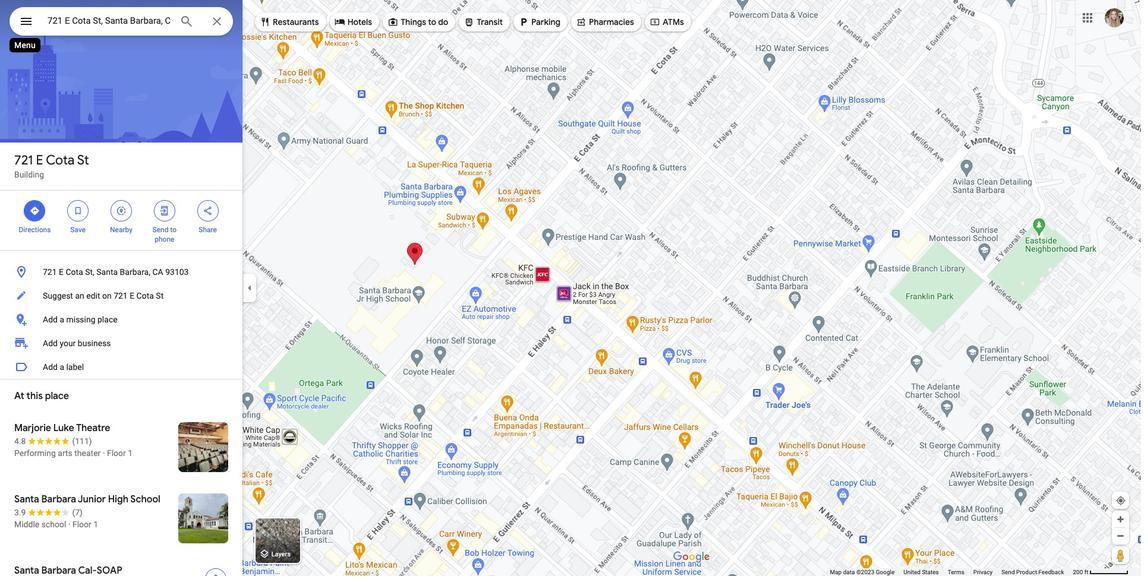 Task type: vqa. For each thing, say whether or not it's contained in the screenshot.
⋅
no



Task type: locate. For each thing, give the bounding box(es) containing it.
0 horizontal spatial floor
[[73, 520, 91, 530]]

place inside add a missing place "button"
[[98, 315, 118, 325]]

1 horizontal spatial santa
[[97, 268, 118, 277]]

place right this
[[45, 391, 69, 403]]

states
[[923, 570, 940, 576]]

1 vertical spatial a
[[60, 363, 64, 372]]

add down suggest
[[43, 315, 58, 325]]


[[19, 13, 33, 30]]

2 vertical spatial cota
[[137, 291, 154, 301]]

to
[[428, 17, 437, 27], [170, 226, 177, 234]]

middle school · floor 1
[[14, 520, 98, 530]]

0 vertical spatial add
[[43, 315, 58, 325]]

to inside  things to do
[[428, 17, 437, 27]]

0 horizontal spatial place
[[45, 391, 69, 403]]


[[335, 15, 345, 29]]

721
[[14, 152, 33, 169], [43, 268, 57, 277], [114, 291, 128, 301]]

2 a from the top
[[60, 363, 64, 372]]

high
[[108, 494, 129, 506]]

send product feedback
[[1002, 570, 1065, 576]]

data
[[844, 570, 856, 576]]

2 vertical spatial e
[[130, 291, 135, 301]]

layers
[[272, 552, 291, 559]]

marjorie luke theatre
[[14, 423, 110, 435]]

1 down junior
[[94, 520, 98, 530]]

3.9
[[14, 509, 26, 518]]

721 right on
[[114, 291, 128, 301]]

e inside button
[[59, 268, 64, 277]]

1 vertical spatial ·
[[68, 520, 70, 530]]

1 vertical spatial cota
[[66, 268, 83, 277]]

barbara,
[[120, 268, 150, 277]]

721 inside button
[[114, 291, 128, 301]]

building
[[14, 170, 44, 180]]

floor right theater
[[107, 449, 126, 459]]

e down barbara,
[[130, 291, 135, 301]]


[[116, 205, 127, 218]]

1 vertical spatial to
[[170, 226, 177, 234]]

place
[[98, 315, 118, 325], [45, 391, 69, 403]]

0 vertical spatial santa
[[97, 268, 118, 277]]

1 horizontal spatial e
[[59, 268, 64, 277]]

santa up 3.9
[[14, 494, 39, 506]]

st up 
[[77, 152, 89, 169]]

0 vertical spatial place
[[98, 315, 118, 325]]

add a label button
[[0, 356, 243, 379]]

send left product at the bottom right of page
[[1002, 570, 1016, 576]]

2 add from the top
[[43, 339, 58, 349]]

marjorie
[[14, 423, 51, 435]]

arts
[[58, 449, 72, 459]]

send
[[153, 226, 169, 234], [1002, 570, 1016, 576]]

parking
[[532, 17, 561, 27]]

1 horizontal spatial st
[[156, 291, 164, 301]]

transit
[[477, 17, 503, 27]]

1 vertical spatial send
[[1002, 570, 1016, 576]]

add left your
[[43, 339, 58, 349]]

· right school at bottom left
[[68, 520, 70, 530]]

0 horizontal spatial 721
[[14, 152, 33, 169]]

200 ft button
[[1074, 570, 1130, 576]]


[[159, 205, 170, 218]]

middle
[[14, 520, 39, 530]]

0 vertical spatial st
[[77, 152, 89, 169]]

0 vertical spatial 1
[[128, 449, 133, 459]]

feedback
[[1039, 570, 1065, 576]]

send to phone
[[153, 226, 177, 244]]


[[73, 205, 83, 218]]

google maps element
[[0, 0, 1142, 577]]

map data ©2023 google
[[831, 570, 895, 576]]

performing arts theater · floor 1
[[14, 449, 133, 459]]

directions
[[19, 226, 51, 234]]

e
[[36, 152, 43, 169], [59, 268, 64, 277], [130, 291, 135, 301]]

cota inside button
[[66, 268, 83, 277]]

1 vertical spatial e
[[59, 268, 64, 277]]

721 for st
[[14, 152, 33, 169]]

cota inside 721 e cota st building
[[46, 152, 75, 169]]

footer
[[831, 569, 1074, 577]]

place down on
[[98, 315, 118, 325]]

4.8
[[14, 437, 26, 447]]

0 vertical spatial 721
[[14, 152, 33, 169]]

santa barbara junior high school
[[14, 494, 161, 506]]

a for missing
[[60, 315, 64, 325]]

add for add a label
[[43, 363, 58, 372]]

1 horizontal spatial to
[[428, 17, 437, 27]]

1 horizontal spatial floor
[[107, 449, 126, 459]]

map
[[831, 570, 842, 576]]

e up suggest
[[59, 268, 64, 277]]

hotels
[[348, 17, 372, 27]]

zoom in image
[[1117, 516, 1126, 525]]

 restaurants
[[260, 15, 319, 29]]

save
[[70, 226, 86, 234]]

1 add from the top
[[43, 315, 58, 325]]

add your business
[[43, 339, 111, 349]]

things
[[401, 17, 426, 27]]

0 horizontal spatial send
[[153, 226, 169, 234]]

0 vertical spatial a
[[60, 315, 64, 325]]

0 vertical spatial cota
[[46, 152, 75, 169]]

· right theater
[[103, 449, 105, 459]]

a inside add a missing place "button"
[[60, 315, 64, 325]]

1 vertical spatial place
[[45, 391, 69, 403]]

an
[[75, 291, 84, 301]]

0 horizontal spatial to
[[170, 226, 177, 234]]

3 add from the top
[[43, 363, 58, 372]]

1 vertical spatial add
[[43, 339, 58, 349]]

200 ft
[[1074, 570, 1089, 576]]

2 vertical spatial add
[[43, 363, 58, 372]]

zoom out image
[[1117, 532, 1126, 541]]

send inside send to phone
[[153, 226, 169, 234]]

0 horizontal spatial e
[[36, 152, 43, 169]]

721 up building
[[14, 152, 33, 169]]

terms button
[[949, 569, 965, 577]]

performing
[[14, 449, 56, 459]]

floor down (7)
[[73, 520, 91, 530]]

·
[[103, 449, 105, 459], [68, 520, 70, 530]]

1 vertical spatial santa
[[14, 494, 39, 506]]

0 horizontal spatial st
[[77, 152, 89, 169]]

santa right st,
[[97, 268, 118, 277]]

privacy button
[[974, 569, 993, 577]]

ft
[[1085, 570, 1089, 576]]

1 horizontal spatial ·
[[103, 449, 105, 459]]

1 horizontal spatial place
[[98, 315, 118, 325]]

e up building
[[36, 152, 43, 169]]

label
[[66, 363, 84, 372]]

0 horizontal spatial 1
[[94, 520, 98, 530]]

721 for st,
[[43, 268, 57, 277]]

1 a from the top
[[60, 315, 64, 325]]

0 vertical spatial ·
[[103, 449, 105, 459]]

721 up suggest
[[43, 268, 57, 277]]

add
[[43, 315, 58, 325], [43, 339, 58, 349], [43, 363, 58, 372]]

 transit
[[464, 15, 503, 29]]

to up phone
[[170, 226, 177, 234]]

a left the label
[[60, 363, 64, 372]]

st
[[77, 152, 89, 169], [156, 291, 164, 301]]

2 horizontal spatial e
[[130, 291, 135, 301]]

(7)
[[72, 509, 83, 518]]

1 horizontal spatial send
[[1002, 570, 1016, 576]]

3.9 stars 7 reviews image
[[14, 507, 83, 519]]

2 horizontal spatial 721
[[114, 291, 128, 301]]

add a missing place
[[43, 315, 118, 325]]

send inside button
[[1002, 570, 1016, 576]]

at
[[14, 391, 24, 403]]

a left missing
[[60, 315, 64, 325]]

0 vertical spatial send
[[153, 226, 169, 234]]

a for label
[[60, 363, 64, 372]]

1 right theater
[[128, 449, 133, 459]]

e for st,
[[59, 268, 64, 277]]

edit
[[86, 291, 100, 301]]

None field
[[48, 14, 170, 28]]

721 E Cota St, Santa Barbara, CA 93103 field
[[10, 7, 233, 36]]

cota down barbara,
[[137, 291, 154, 301]]

add left the label
[[43, 363, 58, 372]]

send up phone
[[153, 226, 169, 234]]

united states
[[904, 570, 940, 576]]

santa
[[97, 268, 118, 277], [14, 494, 39, 506]]

2 vertical spatial 721
[[114, 291, 128, 301]]

add for add your business
[[43, 339, 58, 349]]

1 vertical spatial floor
[[73, 520, 91, 530]]

0 horizontal spatial santa
[[14, 494, 39, 506]]

actions for 721 e cota st region
[[0, 191, 243, 250]]

floor
[[107, 449, 126, 459], [73, 520, 91, 530]]

footer containing map data ©2023 google
[[831, 569, 1074, 577]]

721 inside button
[[43, 268, 57, 277]]

share
[[199, 226, 217, 234]]

e inside 721 e cota st building
[[36, 152, 43, 169]]

send product feedback button
[[1002, 569, 1065, 577]]

1 vertical spatial 721
[[43, 268, 57, 277]]

cota left st,
[[66, 268, 83, 277]]

cota up 
[[46, 152, 75, 169]]

1 vertical spatial st
[[156, 291, 164, 301]]

 atms
[[650, 15, 685, 29]]

ca
[[153, 268, 163, 277]]

st down ca
[[156, 291, 164, 301]]

cota
[[46, 152, 75, 169], [66, 268, 83, 277], [137, 291, 154, 301]]

send for send to phone
[[153, 226, 169, 234]]

0 vertical spatial e
[[36, 152, 43, 169]]

suggest
[[43, 291, 73, 301]]

1 horizontal spatial 721
[[43, 268, 57, 277]]

at this place
[[14, 391, 69, 403]]

1 horizontal spatial 1
[[128, 449, 133, 459]]

a inside add a label "button"
[[60, 363, 64, 372]]

0 vertical spatial to
[[428, 17, 437, 27]]

to left do
[[428, 17, 437, 27]]

terms
[[949, 570, 965, 576]]

721 inside 721 e cota st building
[[14, 152, 33, 169]]



Task type: describe. For each thing, give the bounding box(es) containing it.
suggest an edit on 721 e cota st
[[43, 291, 164, 301]]

suggest an edit on 721 e cota st button
[[0, 284, 243, 308]]

pharmacies
[[589, 17, 635, 27]]

st,
[[85, 268, 94, 277]]

721 e cota st, santa barbara, ca 93103 button
[[0, 261, 243, 284]]

united states button
[[904, 569, 940, 577]]

santa inside button
[[97, 268, 118, 277]]


[[464, 15, 475, 29]]


[[29, 205, 40, 218]]

0 vertical spatial floor
[[107, 449, 126, 459]]

add a missing place button
[[0, 308, 243, 332]]


[[203, 205, 213, 218]]

721 e cota st, santa barbara, ca 93103
[[43, 268, 189, 277]]

privacy
[[974, 570, 993, 576]]

 button
[[10, 7, 43, 38]]

school
[[130, 494, 161, 506]]

theatre
[[76, 423, 110, 435]]

missing
[[66, 315, 96, 325]]

nearby
[[110, 226, 133, 234]]

send for send product feedback
[[1002, 570, 1016, 576]]

this
[[27, 391, 43, 403]]

google
[[877, 570, 895, 576]]

721 e cota st building
[[14, 152, 89, 180]]

none field inside the '721 e cota st, santa barbara, ca 93103' field
[[48, 14, 170, 28]]

4.8 stars 111 reviews image
[[14, 436, 92, 448]]

e for st
[[36, 152, 43, 169]]

 search field
[[10, 7, 233, 38]]


[[519, 15, 529, 29]]

business
[[78, 339, 111, 349]]

restaurants
[[273, 17, 319, 27]]


[[388, 15, 399, 29]]


[[650, 15, 661, 29]]

do
[[439, 17, 449, 27]]

st inside suggest an edit on 721 e cota st button
[[156, 291, 164, 301]]

on
[[102, 291, 112, 301]]

junior
[[78, 494, 106, 506]]

721 e cota st main content
[[0, 0, 243, 577]]

show your location image
[[1116, 496, 1127, 507]]

 things to do
[[388, 15, 449, 29]]

cota inside button
[[137, 291, 154, 301]]

luke
[[53, 423, 74, 435]]

200
[[1074, 570, 1084, 576]]

1 vertical spatial 1
[[94, 520, 98, 530]]

e inside button
[[130, 291, 135, 301]]


[[576, 15, 587, 29]]

google account: michelle dermenjian  
(michelle.dermenjian@adept.ai) image
[[1106, 8, 1125, 27]]

theater
[[74, 449, 101, 459]]

phone
[[155, 236, 174, 244]]

add a label
[[43, 363, 84, 372]]


[[260, 15, 271, 29]]

(111)
[[72, 437, 92, 447]]

0 horizontal spatial ·
[[68, 520, 70, 530]]

show street view coverage image
[[1113, 547, 1130, 565]]

 pharmacies
[[576, 15, 635, 29]]

barbara
[[41, 494, 76, 506]]

add your business link
[[0, 332, 243, 356]]

united
[[904, 570, 921, 576]]

atms
[[663, 17, 685, 27]]

©2023
[[857, 570, 875, 576]]

collapse side panel image
[[243, 282, 256, 295]]

93103
[[165, 268, 189, 277]]

directions image
[[211, 575, 221, 577]]

footer inside google maps element
[[831, 569, 1074, 577]]

your
[[60, 339, 76, 349]]

cota for st
[[46, 152, 75, 169]]

 parking
[[519, 15, 561, 29]]

school
[[41, 520, 66, 530]]

product
[[1017, 570, 1038, 576]]

st inside 721 e cota st building
[[77, 152, 89, 169]]

cota for st,
[[66, 268, 83, 277]]

to inside send to phone
[[170, 226, 177, 234]]

add for add a missing place
[[43, 315, 58, 325]]



